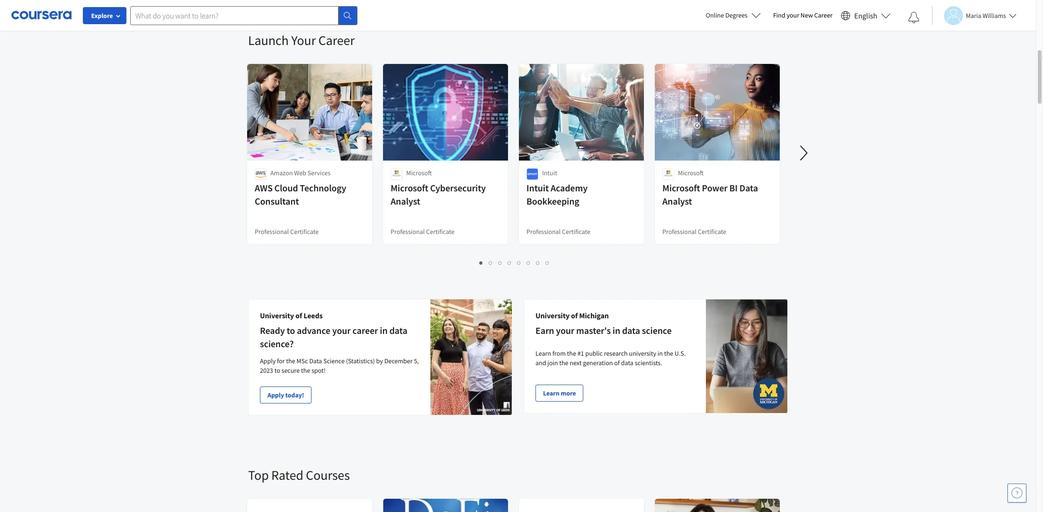 Task type: vqa. For each thing, say whether or not it's contained in the screenshot.
bottom Career
yes



Task type: describe. For each thing, give the bounding box(es) containing it.
5
[[517, 258, 521, 267]]

science
[[323, 357, 345, 365]]

of for advance
[[296, 311, 302, 320]]

apply for the msc data science (statistics) by december 5, 2023 to secure the spot!
[[260, 357, 419, 375]]

online degrees button
[[698, 5, 769, 26]]

find your new career
[[773, 11, 833, 19]]

williams
[[983, 11, 1007, 20]]

professional for intuit academy bookkeeping
[[527, 227, 561, 236]]

(statistics)
[[346, 357, 375, 365]]

coursera image
[[11, 8, 72, 23]]

in inside university of michigan earn your master's in data science
[[613, 324, 621, 336]]

professional certificate for technology
[[255, 227, 319, 236]]

learn for learn more
[[543, 389, 560, 397]]

public
[[586, 349, 603, 358]]

explore
[[91, 11, 113, 20]]

december
[[384, 357, 413, 365]]

professional certificate for analyst
[[391, 227, 455, 236]]

intuit academy bookkeeping
[[527, 182, 588, 207]]

data inside apply for the msc data science (statistics) by december 5, 2023 to secure the spot!
[[309, 357, 322, 365]]

web
[[294, 169, 306, 177]]

1 button
[[477, 257, 486, 268]]

5,
[[414, 357, 419, 365]]

english button
[[838, 0, 895, 31]]

aws
[[255, 182, 273, 194]]

apply for apply for the msc data science (statistics) by december 5, 2023 to secure the spot!
[[260, 357, 276, 365]]

intuit image
[[527, 168, 539, 180]]

launch your career
[[248, 32, 355, 49]]

bookkeeping
[[527, 195, 580, 207]]

your inside university of leeds ready to advance your career in data science?
[[332, 324, 351, 336]]

3 button
[[496, 257, 505, 268]]

english
[[855, 11, 878, 20]]

microsoft power bi data analyst
[[663, 182, 758, 207]]

learn for learn from the #1 public research university in the u.s. and join the next generation of data scientists.
[[536, 349, 551, 358]]

your inside university of michigan earn your master's in data science
[[556, 324, 575, 336]]

top rated courses carousel element
[[243, 438, 1043, 512]]

earn
[[536, 324, 554, 336]]

certificate for technology
[[290, 227, 319, 236]]

earn your degree carousel element
[[248, 0, 788, 3]]

master's
[[576, 324, 611, 336]]

professional for aws cloud technology consultant
[[255, 227, 289, 236]]

aws cloud technology consultant
[[255, 182, 346, 207]]

science
[[642, 324, 672, 336]]

professional for microsoft power bi data analyst
[[663, 227, 697, 236]]

of for master's
[[571, 311, 578, 320]]

the left #1
[[567, 349, 576, 358]]

decentralized finance (defi) primitives course by duke university, image
[[383, 499, 509, 512]]

in inside learn from the #1 public research university in the u.s. and join the next generation of data scientists.
[[658, 349, 663, 358]]

university of leeds ready to advance your career in data science?
[[260, 311, 408, 350]]

ready
[[260, 324, 285, 336]]

certificate for bookkeeping
[[562, 227, 591, 236]]

from
[[553, 349, 566, 358]]

leeds
[[304, 311, 323, 320]]

launch
[[248, 32, 289, 49]]

intuit for intuit academy bookkeeping
[[527, 182, 549, 194]]

amazon
[[270, 169, 293, 177]]

analyst inside microsoft power bi data analyst
[[663, 195, 692, 207]]

the down msc
[[301, 366, 310, 375]]

foundations of cybersecurity course by google, image
[[247, 499, 373, 512]]

amazon web services
[[270, 169, 331, 177]]

courses
[[306, 467, 350, 484]]

degrees
[[726, 11, 748, 19]]

earn your master's in data science link
[[536, 324, 672, 336]]

microsoft inside microsoft cybersecurity analyst
[[391, 182, 429, 194]]

7
[[536, 258, 540, 267]]

#1
[[578, 349, 584, 358]]

4
[[508, 258, 512, 267]]

university of michigan earn your master's in data science
[[536, 311, 672, 336]]

for
[[277, 357, 285, 365]]

6
[[527, 258, 531, 267]]

the down from
[[559, 359, 569, 367]]

learn more
[[543, 389, 576, 397]]

2023
[[260, 366, 273, 375]]

and
[[536, 359, 546, 367]]

services
[[308, 169, 331, 177]]

data inside university of michigan earn your master's in data science
[[622, 324, 640, 336]]

university for earn
[[536, 311, 570, 320]]

career inside launch your career carousel element
[[319, 32, 355, 49]]

in inside university of leeds ready to advance your career in data science?
[[380, 324, 388, 336]]

maria williams
[[966, 11, 1007, 20]]

professional for microsoft cybersecurity analyst
[[391, 227, 425, 236]]

next
[[570, 359, 582, 367]]



Task type: locate. For each thing, give the bounding box(es) containing it.
launch your career carousel element
[[243, 3, 1043, 276]]

professional
[[255, 227, 289, 236], [391, 227, 425, 236], [527, 227, 561, 236], [663, 227, 697, 236]]

1 vertical spatial learn
[[543, 389, 560, 397]]

google cybersecurity professional certificate by google, image
[[655, 499, 781, 512]]

professional certificate for bookkeeping
[[527, 227, 591, 236]]

professional certificate down microsoft cybersecurity analyst
[[391, 227, 455, 236]]

apply today!
[[268, 391, 304, 399]]

intuit inside the intuit academy bookkeeping
[[527, 182, 549, 194]]

new
[[801, 11, 813, 19]]

6 button
[[524, 257, 534, 268]]

certificate for bi
[[698, 227, 727, 236]]

data up spot!
[[309, 357, 322, 365]]

4 professional certificate from the left
[[663, 227, 727, 236]]

apply today! link
[[260, 387, 312, 404]]

certificate for analyst
[[426, 227, 455, 236]]

apply for apply today!
[[268, 391, 284, 399]]

0 horizontal spatial microsoft image
[[391, 168, 403, 180]]

0 vertical spatial apply
[[260, 357, 276, 365]]

in
[[380, 324, 388, 336], [613, 324, 621, 336], [658, 349, 663, 358]]

data inside microsoft power bi data analyst
[[740, 182, 758, 194]]

of left leeds
[[296, 311, 302, 320]]

in right career
[[380, 324, 388, 336]]

7 button
[[534, 257, 543, 268]]

certificate
[[290, 227, 319, 236], [426, 227, 455, 236], [562, 227, 591, 236], [698, 227, 727, 236]]

your right "find"
[[787, 11, 800, 19]]

microsoft image up microsoft cybersecurity analyst
[[391, 168, 403, 180]]

2 horizontal spatial your
[[787, 11, 800, 19]]

apply left today!
[[268, 391, 284, 399]]

learn inside learn from the #1 public research university in the u.s. and join the next generation of data scientists.
[[536, 349, 551, 358]]

university
[[260, 311, 294, 320], [536, 311, 570, 320]]

university inside university of leeds ready to advance your career in data science?
[[260, 311, 294, 320]]

intuit
[[542, 169, 557, 177], [527, 182, 549, 194]]

1 professional from the left
[[255, 227, 289, 236]]

0 horizontal spatial your
[[332, 324, 351, 336]]

your
[[291, 32, 316, 49]]

of down the research
[[614, 359, 620, 367]]

1 horizontal spatial data
[[740, 182, 758, 194]]

1 microsoft image from the left
[[391, 168, 403, 180]]

professional certificate down consultant
[[255, 227, 319, 236]]

data
[[390, 324, 408, 336], [622, 324, 640, 336], [621, 359, 634, 367]]

apply
[[260, 357, 276, 365], [268, 391, 284, 399]]

to inside apply for the msc data science (statistics) by december 5, 2023 to secure the spot!
[[275, 366, 280, 375]]

cloud
[[275, 182, 298, 194]]

1 horizontal spatial microsoft image
[[663, 168, 674, 180]]

2 microsoft image from the left
[[663, 168, 674, 180]]

1 horizontal spatial in
[[613, 324, 621, 336]]

data right bi in the right of the page
[[740, 182, 758, 194]]

top
[[248, 467, 269, 484]]

data left science
[[622, 324, 640, 336]]

by
[[376, 357, 383, 365]]

data down the research
[[621, 359, 634, 367]]

1 horizontal spatial career
[[815, 11, 833, 19]]

1 professional certificate from the left
[[255, 227, 319, 236]]

data inside university of leeds ready to advance your career in data science?
[[390, 324, 408, 336]]

to
[[287, 324, 295, 336], [275, 366, 280, 375]]

0 horizontal spatial university
[[260, 311, 294, 320]]

research
[[604, 349, 628, 358]]

0 horizontal spatial to
[[275, 366, 280, 375]]

1 vertical spatial to
[[275, 366, 280, 375]]

certificate down microsoft cybersecurity analyst
[[426, 227, 455, 236]]

1 horizontal spatial your
[[556, 324, 575, 336]]

0 vertical spatial learn
[[536, 349, 551, 358]]

1 university from the left
[[260, 311, 294, 320]]

science?
[[260, 338, 294, 350]]

msc
[[297, 357, 308, 365]]

2 horizontal spatial of
[[614, 359, 620, 367]]

3 professional certificate from the left
[[527, 227, 591, 236]]

0 horizontal spatial in
[[380, 324, 388, 336]]

learn left more
[[543, 389, 560, 397]]

4 professional from the left
[[663, 227, 697, 236]]

the
[[567, 349, 576, 358], [664, 349, 674, 358], [286, 357, 295, 365], [559, 359, 569, 367], [301, 366, 310, 375]]

your left career
[[332, 324, 351, 336]]

analyst inside microsoft cybersecurity analyst
[[391, 195, 420, 207]]

5 button
[[515, 257, 524, 268]]

consultant
[[255, 195, 299, 207]]

3 certificate from the left
[[562, 227, 591, 236]]

2 certificate from the left
[[426, 227, 455, 236]]

chevron down image
[[36, 14, 43, 21]]

4 certificate from the left
[[698, 227, 727, 236]]

2 horizontal spatial in
[[658, 349, 663, 358]]

the up secure
[[286, 357, 295, 365]]

to down "for"
[[275, 366, 280, 375]]

0 vertical spatial intuit
[[542, 169, 557, 177]]

to right ready
[[287, 324, 295, 336]]

intuit for intuit
[[542, 169, 557, 177]]

certificate down aws cloud technology consultant
[[290, 227, 319, 236]]

explore button
[[83, 7, 126, 24]]

of inside learn from the #1 public research university in the u.s. and join the next generation of data scientists.
[[614, 359, 620, 367]]

online degrees
[[706, 11, 748, 19]]

university
[[629, 349, 657, 358]]

professional certificate
[[255, 227, 319, 236], [391, 227, 455, 236], [527, 227, 591, 236], [663, 227, 727, 236]]

ready to advance your career in data science? link
[[260, 324, 408, 350]]

microsoft image for microsoft power bi data analyst
[[663, 168, 674, 180]]

1 vertical spatial intuit
[[527, 182, 549, 194]]

amazon web services image
[[255, 168, 267, 180]]

What do you want to learn? text field
[[130, 6, 339, 25]]

power
[[702, 182, 728, 194]]

bi
[[730, 182, 738, 194]]

technology
[[300, 182, 346, 194]]

professional certificate for bi
[[663, 227, 727, 236]]

0 horizontal spatial analyst
[[391, 195, 420, 207]]

university inside university of michigan earn your master's in data science
[[536, 311, 570, 320]]

help center image
[[1012, 487, 1023, 499]]

your right earn in the right bottom of the page
[[556, 324, 575, 336]]

of left michigan
[[571, 311, 578, 320]]

1 horizontal spatial university
[[536, 311, 570, 320]]

your
[[787, 11, 800, 19], [332, 324, 351, 336], [556, 324, 575, 336]]

career right your
[[319, 32, 355, 49]]

3 professional from the left
[[527, 227, 561, 236]]

next slide image
[[793, 142, 816, 164]]

find
[[773, 11, 786, 19]]

0 vertical spatial career
[[815, 11, 833, 19]]

learn more link
[[536, 385, 584, 402]]

1 horizontal spatial analyst
[[663, 195, 692, 207]]

1 analyst from the left
[[391, 195, 420, 207]]

None search field
[[130, 6, 358, 25]]

0 horizontal spatial of
[[296, 311, 302, 320]]

intuit right intuit image
[[542, 169, 557, 177]]

1 vertical spatial data
[[309, 357, 322, 365]]

0 horizontal spatial career
[[319, 32, 355, 49]]

data up december
[[390, 324, 408, 336]]

1 horizontal spatial to
[[287, 324, 295, 336]]

university up earn in the right bottom of the page
[[536, 311, 570, 320]]

certificate down microsoft power bi data analyst
[[698, 227, 727, 236]]

2 professional from the left
[[391, 227, 425, 236]]

8 button
[[543, 257, 553, 268]]

today!
[[285, 391, 304, 399]]

2 university from the left
[[536, 311, 570, 320]]

secure
[[282, 366, 300, 375]]

maria williams button
[[932, 6, 1017, 25]]

generation
[[583, 359, 613, 367]]

career right new
[[815, 11, 833, 19]]

the left u.s.
[[664, 349, 674, 358]]

learn
[[536, 349, 551, 358], [543, 389, 560, 397]]

list containing 1
[[248, 257, 781, 268]]

apply up 2023 on the bottom left
[[260, 357, 276, 365]]

4 button
[[505, 257, 515, 268]]

1
[[480, 258, 483, 267]]

put it to work: prepare for cybersecurity jobs course by google, image
[[519, 499, 645, 512]]

microsoft cybersecurity analyst
[[391, 182, 486, 207]]

microsoft image up microsoft power bi data analyst
[[663, 168, 674, 180]]

to inside university of leeds ready to advance your career in data science?
[[287, 324, 295, 336]]

of inside university of michigan earn your master's in data science
[[571, 311, 578, 320]]

rated
[[271, 467, 303, 484]]

2 professional certificate from the left
[[391, 227, 455, 236]]

professional certificate down bookkeeping
[[527, 227, 591, 236]]

online
[[706, 11, 724, 19]]

list
[[248, 257, 781, 268]]

u.s.
[[675, 349, 686, 358]]

microsoft image for microsoft cybersecurity analyst
[[391, 168, 403, 180]]

cybersecurity
[[430, 182, 486, 194]]

university for ready
[[260, 311, 294, 320]]

scientists.
[[635, 359, 663, 367]]

microsoft inside microsoft power bi data analyst
[[663, 182, 700, 194]]

learn inside learn more link
[[543, 389, 560, 397]]

career
[[353, 324, 378, 336]]

2
[[489, 258, 493, 267]]

join
[[548, 359, 558, 367]]

8
[[546, 258, 550, 267]]

spot!
[[312, 366, 326, 375]]

top rated courses
[[248, 467, 350, 484]]

data inside learn from the #1 public research university in the u.s. and join the next generation of data scientists.
[[621, 359, 634, 367]]

microsoft
[[406, 169, 432, 177], [678, 169, 704, 177], [391, 182, 429, 194], [663, 182, 700, 194]]

maria
[[966, 11, 982, 20]]

1 horizontal spatial of
[[571, 311, 578, 320]]

academy
[[551, 182, 588, 194]]

certificate down bookkeeping
[[562, 227, 591, 236]]

learn from the #1 public research university in the u.s. and join the next generation of data scientists.
[[536, 349, 686, 367]]

1 vertical spatial career
[[319, 32, 355, 49]]

learn up and
[[536, 349, 551, 358]]

professional certificate down microsoft power bi data analyst
[[663, 227, 727, 236]]

0 vertical spatial to
[[287, 324, 295, 336]]

intuit down intuit image
[[527, 182, 549, 194]]

advance
[[297, 324, 331, 336]]

1 certificate from the left
[[290, 227, 319, 236]]

1 vertical spatial apply
[[268, 391, 284, 399]]

2 analyst from the left
[[663, 195, 692, 207]]

0 vertical spatial data
[[740, 182, 758, 194]]

career inside find your new career link
[[815, 11, 833, 19]]

find your new career link
[[769, 9, 838, 21]]

list inside launch your career carousel element
[[248, 257, 781, 268]]

career
[[815, 11, 833, 19], [319, 32, 355, 49]]

in up scientists.
[[658, 349, 663, 358]]

microsoft image
[[391, 168, 403, 180], [663, 168, 674, 180]]

2 button
[[486, 257, 496, 268]]

apply inside apply for the msc data science (statistics) by december 5, 2023 to secure the spot!
[[260, 357, 276, 365]]

university up ready
[[260, 311, 294, 320]]

in right master's
[[613, 324, 621, 336]]

more
[[561, 389, 576, 397]]

0 horizontal spatial data
[[309, 357, 322, 365]]

of inside university of leeds ready to advance your career in data science?
[[296, 311, 302, 320]]

show notifications image
[[908, 12, 920, 23]]

3
[[499, 258, 502, 267]]

michigan
[[579, 311, 609, 320]]



